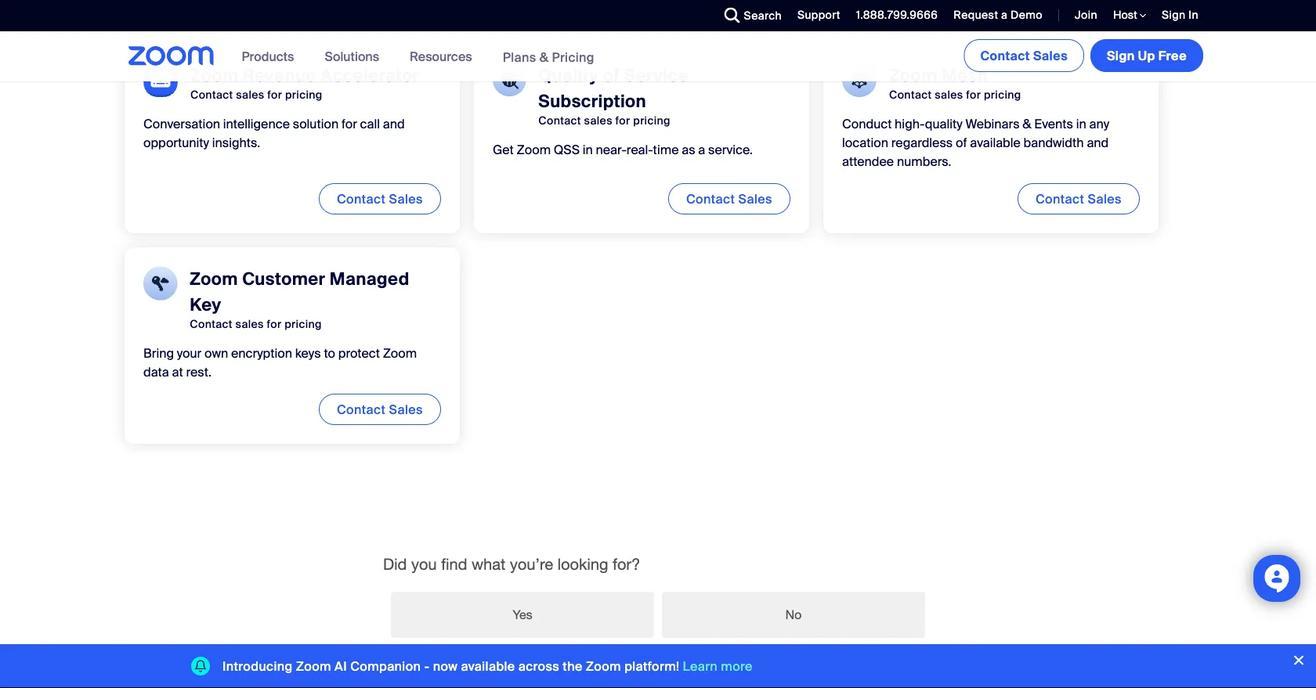 Task type: locate. For each thing, give the bounding box(es) containing it.
contact sales link
[[964, 39, 1084, 72], [319, 183, 441, 214], [668, 183, 790, 214], [1018, 183, 1140, 214], [319, 394, 441, 425]]

learn more link
[[683, 658, 753, 675]]

more
[[721, 658, 753, 675]]

resources button
[[410, 31, 479, 81]]

available down webinars
[[970, 134, 1021, 151]]

contact sales down call
[[337, 191, 423, 207]]

of inside conduct high-quality webinars & events in any location regardless of available bandwidth and attendee numbers.
[[956, 134, 967, 151]]

companion
[[350, 658, 421, 675]]

sales up encryption
[[235, 317, 264, 332]]

sales
[[1033, 47, 1068, 64], [389, 191, 423, 207], [738, 191, 772, 207], [1088, 191, 1122, 207], [389, 401, 423, 418]]

up
[[1138, 47, 1155, 64]]

zoom revenue accelerator contact sales for pricing
[[190, 64, 420, 102]]

in left any
[[1076, 115, 1086, 132]]

zoom inside the zoom mesh contact sales for pricing
[[889, 64, 937, 86]]

zoom revenue accelerator logo image
[[143, 62, 178, 97]]

sales
[[236, 88, 264, 102], [935, 88, 963, 102], [584, 113, 613, 128], [235, 317, 264, 332]]

request
[[954, 8, 998, 22]]

of
[[603, 64, 620, 86], [956, 134, 967, 151]]

zoom right zoom revenue accelerator logo
[[190, 64, 239, 86]]

sign
[[1162, 8, 1186, 22], [1107, 47, 1135, 64]]

revenue
[[243, 64, 316, 86]]

sales for zoom mesh
[[1088, 191, 1122, 207]]

contact up the qss
[[538, 113, 581, 128]]

contact sales link down call
[[319, 183, 441, 214]]

available
[[970, 134, 1021, 151], [461, 658, 515, 675]]

0 vertical spatial sign
[[1162, 8, 1186, 22]]

0 horizontal spatial sign
[[1107, 47, 1135, 64]]

for inside 'zoom customer managed key contact sales for pricing'
[[267, 317, 282, 332]]

in
[[1189, 8, 1199, 22]]

and right call
[[383, 115, 405, 132]]

for down the revenue
[[267, 88, 282, 102]]

for inside zoom revenue accelerator contact sales for pricing
[[267, 88, 282, 102]]

sign inside button
[[1107, 47, 1135, 64]]

host
[[1113, 8, 1140, 22]]

webinars
[[965, 115, 1020, 132]]

sales down subscription
[[584, 113, 613, 128]]

contact inside zoom revenue accelerator contact sales for pricing
[[190, 88, 233, 102]]

now
[[433, 658, 458, 675]]

for left call
[[342, 115, 357, 132]]

1 vertical spatial and
[[1087, 134, 1109, 151]]

contact down request a demo
[[980, 47, 1030, 64]]

& inside product information navigation
[[540, 49, 549, 65]]

contact down the service.
[[686, 191, 735, 207]]

numbers.
[[897, 153, 951, 169]]

sign left in
[[1162, 8, 1186, 22]]

pricing
[[552, 49, 595, 65]]

0 horizontal spatial of
[[603, 64, 620, 86]]

contact sales for zoom customer managed key
[[337, 401, 423, 418]]

contact sales down demo
[[980, 47, 1068, 64]]

zoom up key
[[190, 268, 238, 290]]

0 vertical spatial a
[[1001, 8, 1008, 22]]

join link
[[1063, 0, 1101, 31], [1075, 8, 1098, 22]]

and inside conduct high-quality webinars & events in any location regardless of available bandwidth and attendee numbers.
[[1087, 134, 1109, 151]]

plans & pricing link
[[503, 49, 595, 65], [503, 49, 595, 65]]

for down mesh
[[966, 88, 981, 102]]

platform!
[[624, 658, 680, 675]]

service
[[624, 64, 688, 86]]

&
[[540, 49, 549, 65], [1023, 115, 1031, 132]]

join link left the host
[[1063, 0, 1101, 31]]

1.888.799.9666 button
[[844, 0, 942, 31], [856, 8, 938, 22]]

of down quality on the top
[[956, 134, 967, 151]]

1 horizontal spatial in
[[1076, 115, 1086, 132]]

pricing up solution
[[285, 88, 322, 102]]

sales down mesh
[[935, 88, 963, 102]]

0 horizontal spatial in
[[583, 141, 593, 158]]

products button
[[242, 31, 301, 81]]

for
[[267, 88, 282, 102], [966, 88, 981, 102], [615, 113, 630, 128], [342, 115, 357, 132], [267, 317, 282, 332]]

and inside conversation intelligence solution for call and opportunity insights.
[[383, 115, 405, 132]]

request a demo link
[[942, 0, 1047, 31], [954, 8, 1043, 22]]

bring your own encryption keys to protect zoom data at rest.
[[143, 345, 417, 380]]

contact sales
[[980, 47, 1068, 64], [337, 191, 423, 207], [686, 191, 772, 207], [1036, 191, 1122, 207], [337, 401, 423, 418]]

pricing up webinars
[[984, 88, 1021, 102]]

sales inside 'zoom customer managed key contact sales for pricing'
[[235, 317, 264, 332]]

for inside conversation intelligence solution for call and opportunity insights.
[[342, 115, 357, 132]]

contact sales link for zoom customer managed key
[[319, 394, 441, 425]]

in right the qss
[[583, 141, 593, 158]]

contact down key
[[190, 317, 233, 332]]

contact sales for zoom mesh
[[1036, 191, 1122, 207]]

0 vertical spatial available
[[970, 134, 1021, 151]]

attendee
[[842, 153, 894, 169]]

for up get zoom qss in near-real-time as a service.
[[615, 113, 630, 128]]

a
[[1001, 8, 1008, 22], [698, 141, 705, 158]]

zoom right the
[[586, 658, 621, 675]]

zoom up high-
[[889, 64, 937, 86]]

1 horizontal spatial sign
[[1162, 8, 1186, 22]]

0 horizontal spatial a
[[698, 141, 705, 158]]

0 horizontal spatial and
[[383, 115, 405, 132]]

ai
[[335, 658, 347, 675]]

time
[[653, 141, 679, 158]]

zoom left ai
[[296, 658, 331, 675]]

1 vertical spatial &
[[1023, 115, 1031, 132]]

& right plans
[[540, 49, 549, 65]]

1 vertical spatial sign
[[1107, 47, 1135, 64]]

1 vertical spatial of
[[956, 134, 967, 151]]

banner
[[110, 31, 1206, 83]]

encryption
[[231, 345, 292, 361]]

pricing
[[285, 88, 322, 102], [984, 88, 1021, 102], [633, 113, 671, 128], [285, 317, 322, 332]]

protect
[[338, 345, 380, 361]]

get zoom qss in near-real-time as a service.
[[493, 141, 753, 158]]

a left demo
[[1001, 8, 1008, 22]]

pricing up keys
[[285, 317, 322, 332]]

pricing up real-
[[633, 113, 671, 128]]

for up encryption
[[267, 317, 282, 332]]

sales up intelligence
[[236, 88, 264, 102]]

contact
[[980, 47, 1030, 64], [190, 88, 233, 102], [889, 88, 932, 102], [538, 113, 581, 128], [337, 191, 386, 207], [686, 191, 735, 207], [1036, 191, 1084, 207], [190, 317, 233, 332], [337, 401, 386, 418]]

zoom mesh logo image
[[842, 62, 877, 97]]

search
[[744, 8, 782, 23]]

0 vertical spatial &
[[540, 49, 549, 65]]

1 vertical spatial in
[[583, 141, 593, 158]]

contact sales link down protect
[[319, 394, 441, 425]]

location
[[842, 134, 888, 151]]

0 vertical spatial and
[[383, 115, 405, 132]]

1 horizontal spatial &
[[1023, 115, 1031, 132]]

contact down protect
[[337, 401, 386, 418]]

rest.
[[186, 364, 211, 380]]

join link up meetings navigation
[[1075, 8, 1098, 22]]

mesh
[[942, 64, 988, 86]]

conversation
[[143, 115, 220, 132]]

demo
[[1011, 8, 1043, 22]]

& left the events
[[1023, 115, 1031, 132]]

available right now
[[461, 658, 515, 675]]

1 horizontal spatial and
[[1087, 134, 1109, 151]]

contact sales link down the service.
[[668, 183, 790, 214]]

1 horizontal spatial of
[[956, 134, 967, 151]]

service.
[[708, 141, 753, 158]]

contact sales link down demo
[[964, 39, 1084, 72]]

zoom right get at the left top of the page
[[517, 141, 551, 158]]

and down any
[[1087, 134, 1109, 151]]

and
[[383, 115, 405, 132], [1087, 134, 1109, 151]]

contact sales down the service.
[[686, 191, 772, 207]]

0 horizontal spatial &
[[540, 49, 549, 65]]

sign left up
[[1107, 47, 1135, 64]]

introducing zoom ai companion - now available across the zoom platform! learn more
[[222, 658, 753, 675]]

conversation intelligence solution for call and opportunity insights.
[[143, 115, 405, 151]]

zoom right protect
[[383, 345, 417, 361]]

own
[[205, 345, 228, 361]]

sales inside quality of service subscription contact sales for pricing
[[584, 113, 613, 128]]

0 vertical spatial in
[[1076, 115, 1086, 132]]

banner containing contact sales
[[110, 31, 1206, 83]]

learn
[[683, 658, 718, 675]]

1 horizontal spatial available
[[970, 134, 1021, 151]]

at
[[172, 364, 183, 380]]

zoom
[[190, 64, 239, 86], [889, 64, 937, 86], [517, 141, 551, 158], [190, 268, 238, 290], [383, 345, 417, 361], [296, 658, 331, 675], [586, 658, 621, 675]]

0 horizontal spatial available
[[461, 658, 515, 675]]

contact sales down protect
[[337, 401, 423, 418]]

managed
[[330, 268, 409, 290]]

contact sales down 'bandwidth'
[[1036, 191, 1122, 207]]

in
[[1076, 115, 1086, 132], [583, 141, 593, 158]]

zoom customer managed key logo image
[[143, 266, 177, 301]]

search button
[[713, 0, 786, 31]]

of up subscription
[[603, 64, 620, 86]]

contact up conversation
[[190, 88, 233, 102]]

as
[[682, 141, 695, 158]]

a right as
[[698, 141, 705, 158]]

contact down call
[[337, 191, 386, 207]]

contact sales link down 'bandwidth'
[[1018, 183, 1140, 214]]

contact up high-
[[889, 88, 932, 102]]

conduct high-quality webinars & events in any location regardless of available bandwidth and attendee numbers.
[[842, 115, 1109, 169]]

quality of service subscription logo image
[[493, 62, 526, 97]]

0 vertical spatial of
[[603, 64, 620, 86]]



Task type: vqa. For each thing, say whether or not it's contained in the screenshot.
Add to Yahoo Calendar image
no



Task type: describe. For each thing, give the bounding box(es) containing it.
contact inside quality of service subscription contact sales for pricing
[[538, 113, 581, 128]]

insights.
[[212, 134, 260, 151]]

resources
[[410, 48, 472, 65]]

any
[[1089, 115, 1109, 132]]

1 vertical spatial a
[[698, 141, 705, 158]]

regardless
[[891, 134, 953, 151]]

meetings navigation
[[961, 31, 1206, 75]]

pricing inside the zoom mesh contact sales for pricing
[[984, 88, 1021, 102]]

1 vertical spatial available
[[461, 658, 515, 675]]

zoom logo image
[[128, 46, 214, 66]]

key
[[190, 294, 221, 316]]

contact sales link for quality of service subscription
[[668, 183, 790, 214]]

bring
[[143, 345, 174, 361]]

sales for quality of service subscription
[[738, 191, 772, 207]]

pricing inside quality of service subscription contact sales for pricing
[[633, 113, 671, 128]]

plans & pricing
[[503, 49, 595, 65]]

support
[[797, 8, 840, 22]]

high-
[[895, 115, 925, 132]]

solutions button
[[325, 31, 386, 81]]

intelligence
[[223, 115, 290, 132]]

solutions
[[325, 48, 379, 65]]

zoom mesh contact sales for pricing
[[889, 64, 1021, 102]]

solution
[[293, 115, 339, 132]]

sign for sign up free
[[1107, 47, 1135, 64]]

contact inside meetings navigation
[[980, 47, 1030, 64]]

get
[[493, 141, 514, 158]]

request a demo
[[954, 8, 1043, 22]]

bandwidth
[[1024, 134, 1084, 151]]

contact sales for quality of service subscription
[[686, 191, 772, 207]]

data
[[143, 364, 169, 380]]

accelerator
[[321, 64, 420, 86]]

sales for zoom revenue accelerator
[[389, 191, 423, 207]]

to
[[324, 345, 335, 361]]

sales inside the zoom mesh contact sales for pricing
[[935, 88, 963, 102]]

contact sales inside meetings navigation
[[980, 47, 1068, 64]]

contact sales link for zoom mesh
[[1018, 183, 1140, 214]]

near-
[[596, 141, 627, 158]]

products
[[242, 48, 294, 65]]

pricing inside zoom revenue accelerator contact sales for pricing
[[285, 88, 322, 102]]

-
[[424, 658, 430, 675]]

sign in
[[1162, 8, 1199, 22]]

quality
[[925, 115, 962, 132]]

real-
[[627, 141, 653, 158]]

contact sales for zoom revenue accelerator
[[337, 191, 423, 207]]

sign for sign in
[[1162, 8, 1186, 22]]

pricing inside 'zoom customer managed key contact sales for pricing'
[[285, 317, 322, 332]]

the
[[563, 658, 583, 675]]

zoom inside 'zoom customer managed key contact sales for pricing'
[[190, 268, 238, 290]]

of inside quality of service subscription contact sales for pricing
[[603, 64, 620, 86]]

1 horizontal spatial a
[[1001, 8, 1008, 22]]

sales inside zoom revenue accelerator contact sales for pricing
[[236, 88, 264, 102]]

contact inside 'zoom customer managed key contact sales for pricing'
[[190, 317, 233, 332]]

1.888.799.9666
[[856, 8, 938, 22]]

events
[[1034, 115, 1073, 132]]

quality
[[538, 64, 599, 86]]

keys
[[295, 345, 321, 361]]

product information navigation
[[230, 31, 606, 83]]

quality of service subscription contact sales for pricing
[[538, 64, 688, 128]]

your
[[177, 345, 202, 361]]

customer
[[242, 268, 325, 290]]

for inside quality of service subscription contact sales for pricing
[[615, 113, 630, 128]]

contact sales link for zoom revenue accelerator
[[319, 183, 441, 214]]

zoom inside zoom revenue accelerator contact sales for pricing
[[190, 64, 239, 86]]

contact down 'bandwidth'
[[1036, 191, 1084, 207]]

sign up free button
[[1090, 39, 1203, 72]]

sales inside meetings navigation
[[1033, 47, 1068, 64]]

opportunity
[[143, 134, 209, 151]]

& inside conduct high-quality webinars & events in any location regardless of available bandwidth and attendee numbers.
[[1023, 115, 1031, 132]]

contact inside the zoom mesh contact sales for pricing
[[889, 88, 932, 102]]

conduct
[[842, 115, 892, 132]]

free
[[1158, 47, 1187, 64]]

for inside the zoom mesh contact sales for pricing
[[966, 88, 981, 102]]

across
[[518, 658, 559, 675]]

zoom inside bring your own encryption keys to protect zoom data at rest.
[[383, 345, 417, 361]]

introducing
[[222, 658, 293, 675]]

sign up free
[[1107, 47, 1187, 64]]

in inside conduct high-quality webinars & events in any location regardless of available bandwidth and attendee numbers.
[[1076, 115, 1086, 132]]

available inside conduct high-quality webinars & events in any location regardless of available bandwidth and attendee numbers.
[[970, 134, 1021, 151]]

subscription
[[538, 90, 646, 112]]

zoom customer managed key contact sales for pricing
[[190, 268, 409, 332]]

qss
[[554, 141, 580, 158]]

call
[[360, 115, 380, 132]]

contact sales link inside meetings navigation
[[964, 39, 1084, 72]]

host button
[[1113, 8, 1146, 23]]

sales for zoom customer managed key
[[389, 401, 423, 418]]

join
[[1075, 8, 1098, 22]]

plans
[[503, 49, 536, 65]]



